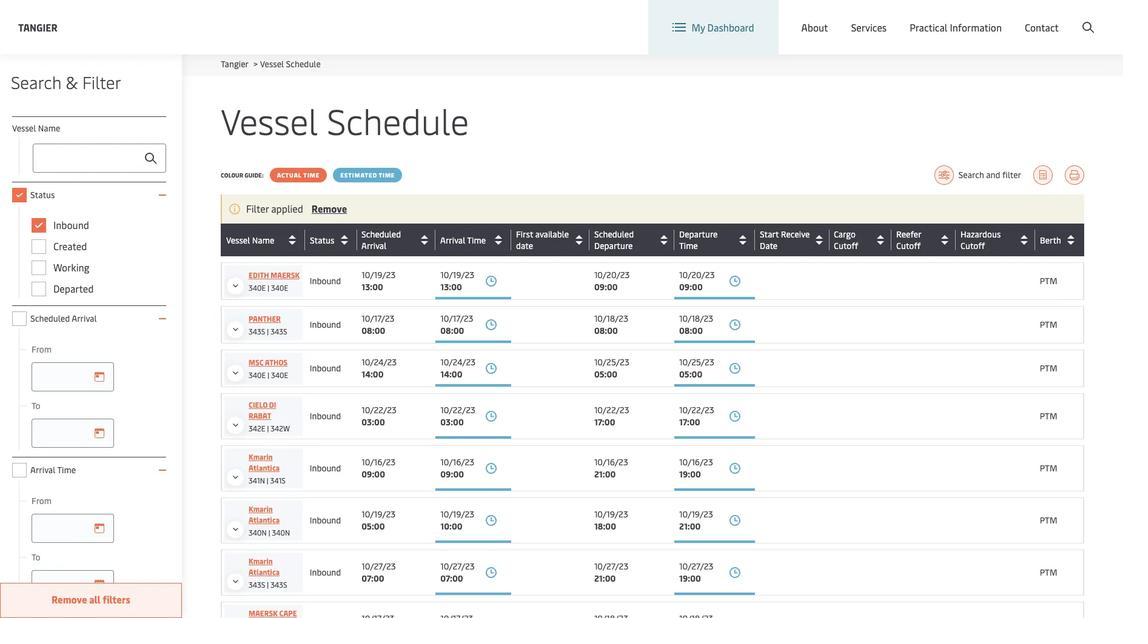 Task type: locate. For each thing, give the bounding box(es) containing it.
None checkbox
[[12, 188, 27, 203], [12, 312, 27, 326], [12, 188, 27, 203], [12, 312, 27, 326]]

atlantica for 10/16/23
[[249, 463, 280, 473]]

scheduled departure for scheduled departure button related to 2nd departure time button from the right
[[594, 229, 634, 252]]

status for 'vessel name' button associated with status 'button' corresponding to arrival time button related to scheduled departure button related to 2nd departure time button from the right
[[310, 234, 334, 246]]

341n
[[249, 476, 265, 486]]

1 horizontal spatial filter
[[246, 202, 269, 215]]

1 19:00 from the top
[[679, 469, 701, 480]]

0 vertical spatial remove
[[312, 202, 347, 215]]

kmarin inside "kmarin atlantica 341n | 341s"
[[249, 452, 273, 462]]

340n
[[249, 528, 267, 538], [272, 528, 290, 538]]

19:00 down 10/19/23 21:00
[[679, 573, 701, 585]]

ptm for 10/19/23
[[1040, 515, 1057, 526]]

None checkbox
[[12, 463, 27, 478]]

2 hazardous cutoff from the left
[[961, 229, 1001, 252]]

| for 10/24/23 14:00
[[268, 371, 269, 380]]

07:00 down 10:00
[[440, 573, 463, 585]]

| for 10/16/23 09:00
[[267, 476, 268, 486]]

0 horizontal spatial 14:00
[[362, 369, 384, 380]]

2 vertical spatial 21:00
[[594, 573, 616, 585]]

atlantica up 341n
[[249, 463, 280, 473]]

1 horizontal spatial 03:00
[[440, 417, 464, 428]]

time right "estimated"
[[379, 171, 395, 179]]

1 horizontal spatial 10/22/23 17:00
[[679, 404, 714, 428]]

vessel name
[[12, 122, 60, 134], [226, 234, 274, 246], [226, 234, 274, 246]]

21:00 for 10/27/23 21:00
[[594, 573, 616, 585]]

0 horizontal spatial remove
[[52, 593, 87, 606]]

10/27/23
[[362, 561, 396, 572], [440, 561, 475, 572], [594, 561, 628, 572], [679, 561, 713, 572]]

18:00
[[594, 521, 616, 532]]

10/20/23
[[594, 269, 630, 281], [679, 269, 715, 281]]

filter right the &
[[82, 70, 121, 93]]

1 10/18/23 08:00 from the left
[[594, 313, 628, 337]]

inbound right athos
[[310, 363, 341, 374]]

1 vertical spatial filter
[[246, 202, 269, 215]]

| inside kmarin atlantica 340n | 340n
[[268, 528, 270, 538]]

1 14:00 from the left
[[362, 369, 384, 380]]

2 10/25/23 from the left
[[679, 357, 714, 368]]

10/27/23 07:00 down 10/19/23 05:00
[[362, 561, 396, 585]]

1 horizontal spatial time
[[379, 171, 395, 179]]

03:00
[[362, 417, 385, 428], [440, 417, 464, 428]]

1 vertical spatial remove
[[52, 593, 87, 606]]

1 vertical spatial 19:00
[[679, 573, 701, 585]]

1 hazardous cutoff button from the left
[[960, 229, 1032, 252]]

0 vertical spatial to
[[32, 400, 40, 412]]

1 horizontal spatial 10/27/23 07:00
[[440, 561, 475, 585]]

date for scheduled departure button related to 2nd departure time button from the right
[[516, 240, 533, 252]]

10/27/23 07:00 down 10:00
[[440, 561, 475, 585]]

341s
[[270, 476, 286, 486]]

10/18/23 08:00
[[594, 313, 628, 337], [679, 313, 713, 337]]

scheduled arrival button for status 'button' corresponding to scheduled departure button associated with first departure time button from the right's arrival time button
[[361, 229, 432, 252]]

start receive date for cargo cutoff button corresponding to first departure time button from the right reefer cutoff button's start receive date button
[[760, 229, 810, 252]]

inbound for 10/27/23 07:00
[[310, 567, 341, 579]]

1 horizontal spatial 10/22/23 03:00
[[440, 404, 475, 428]]

inbound right kmarin atlantica 343s | 343s
[[310, 567, 341, 579]]

1 horizontal spatial 10/17/23 08:00
[[440, 313, 473, 337]]

practical
[[910, 21, 948, 34]]

cargo
[[834, 229, 856, 240], [834, 229, 856, 240]]

search left and at the right top
[[958, 169, 984, 181]]

07:00 down 10/19/23 05:00
[[362, 573, 384, 585]]

hazardous cutoff for 'hazardous cutoff' button for 2nd departure time button from the right reefer cutoff button
[[960, 229, 1001, 252]]

1 date from the left
[[760, 240, 777, 252]]

schedule
[[286, 58, 321, 70], [327, 96, 469, 144]]

1 10/22/23 from the left
[[362, 404, 397, 416]]

ptm for 10/18/23
[[1040, 319, 1057, 330]]

1 vertical spatial to
[[32, 552, 40, 563]]

0 horizontal spatial time
[[303, 171, 320, 179]]

1 horizontal spatial 17:00
[[679, 417, 700, 428]]

1 horizontal spatial tangier
[[221, 58, 248, 70]]

inbound right "kmarin atlantica 341n | 341s"
[[310, 463, 341, 474]]

1 vertical spatial atlantica
[[249, 515, 280, 525]]

1 horizontal spatial 10/20/23 09:00
[[679, 269, 715, 293]]

filters
[[103, 593, 130, 606]]

login / create account
[[1002, 11, 1100, 25]]

search inside "button"
[[958, 169, 984, 181]]

0 vertical spatial filter
[[82, 70, 121, 93]]

2 07:00 from the left
[[440, 573, 463, 585]]

create
[[1034, 11, 1062, 25]]

21:00
[[594, 469, 616, 480], [679, 521, 701, 532], [594, 573, 616, 585]]

vessel name for scheduled departure button associated with first departure time button from the right
[[226, 234, 274, 246]]

0 horizontal spatial 10/24/23 14:00
[[362, 357, 397, 380]]

reefer cutoff button
[[896, 229, 953, 252], [896, 229, 953, 252]]

10/18/23
[[594, 313, 628, 324], [679, 313, 713, 324]]

2 vertical spatial kmarin
[[249, 557, 273, 566]]

date
[[516, 240, 533, 252], [516, 240, 533, 252]]

atlantica down kmarin atlantica 340n | 340n
[[249, 568, 280, 577]]

10/16/23 09:00 up 10/19/23 05:00
[[362, 457, 396, 480]]

19:00 inside 10/16/23 19:00
[[679, 469, 701, 480]]

kmarin
[[249, 452, 273, 462], [249, 505, 273, 514], [249, 557, 273, 566]]

3 atlantica from the top
[[249, 568, 280, 577]]

19:00 inside the 10/27/23 19:00
[[679, 573, 701, 585]]

0 horizontal spatial 05:00
[[362, 521, 385, 532]]

1 vertical spatial kmarin
[[249, 505, 273, 514]]

0 horizontal spatial 340n
[[249, 528, 267, 538]]

2 10/20/23 09:00 from the left
[[679, 269, 715, 293]]

start receive date button
[[760, 229, 826, 252], [760, 229, 827, 252]]

2 from from the top
[[32, 495, 52, 507]]

1 from from the top
[[32, 344, 52, 355]]

first for scheduled departure button associated with first departure time button from the right
[[516, 229, 533, 240]]

2 10/16/23 09:00 from the left
[[440, 457, 474, 480]]

0 horizontal spatial 10/27/23 07:00
[[362, 561, 396, 585]]

2 10/18/23 from the left
[[679, 313, 713, 324]]

inbound up created
[[53, 218, 89, 232]]

remove right applied
[[312, 202, 347, 215]]

cargo cutoff button for 2nd departure time button from the right reefer cutoff button
[[834, 229, 889, 252]]

10/24/23
[[362, 357, 397, 368], [440, 357, 476, 368]]

340e down msc
[[249, 371, 266, 380]]

| inside msc athos 340e | 340e
[[268, 371, 269, 380]]

departure time for first departure time button from the right
[[679, 229, 718, 252]]

10/16/23 up 10/19/23 05:00
[[362, 457, 396, 468]]

09:00
[[594, 281, 618, 293], [679, 281, 703, 293], [362, 469, 385, 480], [440, 469, 464, 480]]

2 berth from the left
[[1040, 234, 1061, 246]]

1 scheduled departure from the left
[[594, 229, 634, 252]]

filter left applied
[[246, 202, 269, 215]]

21:00 up the 10/27/23 19:00
[[679, 521, 701, 532]]

10/22/23 17:00 up the 10/16/23 21:00
[[594, 404, 629, 428]]

receive
[[781, 229, 810, 240], [781, 229, 810, 240]]

services button
[[851, 0, 887, 55]]

2 departure time from the left
[[679, 229, 718, 252]]

time for actual time
[[303, 171, 320, 179]]

account
[[1064, 11, 1100, 25]]

receive for first departure time button from the right
[[781, 229, 810, 240]]

filter
[[82, 70, 121, 93], [246, 202, 269, 215]]

21:00 down 18:00
[[594, 573, 616, 585]]

kmarin up 341n
[[249, 452, 273, 462]]

10/24/23 14:00
[[362, 357, 397, 380], [440, 357, 476, 380]]

21:00 up 10/19/23 18:00
[[594, 469, 616, 480]]

1 horizontal spatial 10/17/23
[[440, 313, 473, 324]]

19:00 up 10/19/23 21:00
[[679, 469, 701, 480]]

10/16/23 09:00 up 10/19/23 10:00
[[440, 457, 474, 480]]

1 08:00 from the left
[[362, 325, 385, 337]]

1 departure time from the left
[[679, 229, 718, 252]]

2 date from the left
[[760, 240, 778, 252]]

from up from text field
[[32, 344, 52, 355]]

dashboard
[[707, 21, 754, 34]]

kmarin atlantica 343s | 343s
[[249, 557, 287, 590]]

date for 2nd departure time button from the right
[[760, 240, 777, 252]]

from
[[32, 344, 52, 355], [32, 495, 52, 507]]

0 vertical spatial schedule
[[286, 58, 321, 70]]

search and filter
[[958, 169, 1021, 181]]

1 10/27/23 from the left
[[362, 561, 396, 572]]

time for arrival time button related to scheduled departure button related to 2nd departure time button from the right
[[467, 234, 486, 246]]

arrival time button for scheduled departure button related to 2nd departure time button from the right
[[440, 230, 508, 250]]

vessel
[[260, 58, 284, 70], [221, 96, 318, 144], [12, 122, 36, 134], [226, 234, 250, 246], [226, 234, 250, 246]]

2 10/22/23 from the left
[[440, 404, 475, 416]]

1 10/25/23 05:00 from the left
[[594, 357, 629, 380]]

1 horizontal spatial 14:00
[[440, 369, 462, 380]]

10/27/23 07:00
[[362, 561, 396, 585], [440, 561, 475, 585]]

1 ptm from the top
[[1040, 275, 1057, 287]]

1 vertical spatial tangier link
[[221, 58, 248, 70]]

0 horizontal spatial 13:00
[[362, 281, 383, 293]]

time
[[467, 234, 486, 246], [467, 234, 486, 246], [679, 240, 698, 252], [679, 240, 698, 252], [57, 465, 76, 476]]

10/27/23 down 10:00
[[440, 561, 475, 572]]

atlantica for 10/19/23
[[249, 515, 280, 525]]

2 start receive date from the left
[[760, 229, 810, 252]]

2 berth button from the left
[[1040, 230, 1081, 250]]

0 vertical spatial tangier link
[[18, 20, 57, 35]]

1 horizontal spatial 13:00
[[440, 281, 462, 293]]

2 hazardous from the left
[[961, 229, 1001, 240]]

time for 2nd departure time button from the right
[[679, 240, 698, 252]]

berth
[[1040, 234, 1061, 246], [1040, 234, 1061, 246]]

0 vertical spatial kmarin
[[249, 452, 273, 462]]

10/16/23 up 10/19/23 18:00
[[594, 457, 628, 468]]

2 start receive date button from the left
[[760, 229, 827, 252]]

atlantica down 341n
[[249, 515, 280, 525]]

to up 'to' text field
[[32, 400, 40, 412]]

departure time for 2nd departure time button from the right
[[679, 229, 718, 252]]

1 10/19/23 13:00 from the left
[[362, 269, 396, 293]]

0 horizontal spatial 10/25/23 05:00
[[594, 357, 629, 380]]

0 horizontal spatial 10/20/23
[[594, 269, 630, 281]]

start
[[760, 229, 779, 240], [760, 229, 779, 240]]

0 horizontal spatial 17:00
[[594, 417, 615, 428]]

date
[[760, 240, 777, 252], [760, 240, 778, 252]]

0 horizontal spatial 10/20/23 09:00
[[594, 269, 630, 293]]

2 19:00 from the top
[[679, 573, 701, 585]]

1 horizontal spatial 340n
[[272, 528, 290, 538]]

10/17/23 08:00
[[362, 313, 394, 337], [440, 313, 473, 337]]

6 ptm from the top
[[1040, 515, 1057, 526]]

1 horizontal spatial 10/18/23 08:00
[[679, 313, 713, 337]]

05:00 inside 10/19/23 05:00
[[362, 521, 385, 532]]

10/16/23 up 10/19/23 10:00
[[440, 457, 474, 468]]

08:00
[[362, 325, 385, 337], [440, 325, 464, 337], [594, 325, 618, 337], [679, 325, 703, 337]]

| inside cielo di rabat 342e | 342w
[[267, 424, 269, 434]]

07:00
[[362, 573, 384, 585], [440, 573, 463, 585]]

global
[[889, 11, 917, 25]]

1 17:00 from the left
[[594, 417, 615, 428]]

ptm for 10/22/23
[[1040, 411, 1057, 422]]

2 horizontal spatial 05:00
[[679, 369, 702, 380]]

tangier link
[[18, 20, 57, 35], [221, 58, 248, 70]]

0 horizontal spatial 10/17/23 08:00
[[362, 313, 394, 337]]

1 horizontal spatial 10/25/23 05:00
[[679, 357, 714, 380]]

0 horizontal spatial 10/18/23
[[594, 313, 628, 324]]

340e down edith
[[249, 283, 266, 293]]

1 berth button from the left
[[1040, 230, 1081, 250]]

| inside edith maersk 340e | 340e
[[268, 283, 269, 293]]

1 start from the left
[[760, 229, 779, 240]]

atlantica inside kmarin atlantica 340n | 340n
[[249, 515, 280, 525]]

my dashboard
[[692, 21, 754, 34]]

tangier for tangier > vessel schedule
[[221, 58, 248, 70]]

0 horizontal spatial 03:00
[[362, 417, 385, 428]]

inbound right cielo di rabat 342e | 342w
[[310, 411, 341, 422]]

kmarin inside kmarin atlantica 343s | 343s
[[249, 557, 273, 566]]

2 03:00 from the left
[[440, 417, 464, 428]]

1 10/16/23 from the left
[[362, 457, 396, 468]]

inbound right maersk
[[310, 275, 341, 287]]

berth button for 'hazardous cutoff' button for 2nd departure time button from the right reefer cutoff button
[[1040, 230, 1081, 250]]

1 time from the left
[[303, 171, 320, 179]]

2 13:00 from the left
[[440, 281, 462, 293]]

inbound for 10/16/23 09:00
[[310, 463, 341, 474]]

1 vertical spatial from
[[32, 495, 52, 507]]

reefer cutoff
[[896, 229, 921, 252], [896, 229, 921, 252]]

17:00
[[594, 417, 615, 428], [679, 417, 700, 428]]

1 horizontal spatial 05:00
[[594, 369, 617, 380]]

17:00 up the 10/16/23 21:00
[[594, 417, 615, 428]]

1 scheduled departure button from the left
[[594, 229, 671, 252]]

2 10/18/23 08:00 from the left
[[679, 313, 713, 337]]

0 horizontal spatial 10/16/23 09:00
[[362, 457, 396, 480]]

10/17/23
[[362, 313, 394, 324], [440, 313, 473, 324]]

340e down maersk
[[271, 283, 288, 293]]

departure time
[[679, 229, 718, 252], [679, 229, 718, 252]]

kmarin for 10/27/23 07:00
[[249, 557, 273, 566]]

4 08:00 from the left
[[679, 325, 703, 337]]

10/27/23 down 10/19/23 05:00
[[362, 561, 396, 572]]

1 10/17/23 from the left
[[362, 313, 394, 324]]

inbound for 10/22/23 03:00
[[310, 411, 341, 422]]

ptm for 10/27/23
[[1040, 567, 1057, 579]]

1 atlantica from the top
[[249, 463, 280, 473]]

cargo for cargo cutoff button corresponding to first departure time button from the right reefer cutoff button
[[834, 229, 856, 240]]

time right actual on the top of the page
[[303, 171, 320, 179]]

ptm for 10/25/23
[[1040, 363, 1057, 374]]

7 ptm from the top
[[1040, 567, 1057, 579]]

0 horizontal spatial 10/25/23
[[594, 357, 629, 368]]

date for scheduled departure button associated with first departure time button from the right
[[516, 240, 533, 252]]

2 vertical spatial atlantica
[[249, 568, 280, 577]]

start receive date
[[760, 229, 810, 252], [760, 229, 810, 252]]

0 vertical spatial from
[[32, 344, 52, 355]]

5 ptm from the top
[[1040, 463, 1057, 474]]

first available date
[[516, 229, 569, 252], [516, 229, 569, 252]]

2 scheduled departure from the left
[[594, 229, 634, 252]]

1 vertical spatial schedule
[[327, 96, 469, 144]]

21:00 for 10/16/23 21:00
[[594, 469, 616, 480]]

1 horizontal spatial 10/25/23
[[679, 357, 714, 368]]

2 time from the left
[[379, 171, 395, 179]]

inbound left 10/19/23 05:00
[[310, 515, 341, 526]]

2 status button from the left
[[310, 230, 354, 250]]

17:00 up 10/16/23 19:00
[[679, 417, 700, 428]]

1 vertical spatial search
[[958, 169, 984, 181]]

0 vertical spatial tangier
[[18, 20, 57, 34]]

2 10/27/23 07:00 from the left
[[440, 561, 475, 585]]

1 horizontal spatial 10/19/23 13:00
[[440, 269, 474, 293]]

4 10/27/23 from the left
[[679, 561, 713, 572]]

atlantica
[[249, 463, 280, 473], [249, 515, 280, 525], [249, 568, 280, 577]]

21:00 for 10/19/23 21:00
[[679, 521, 701, 532]]

1 horizontal spatial 10/24/23
[[440, 357, 476, 368]]

to
[[32, 400, 40, 412], [32, 552, 40, 563]]

1 horizontal spatial search
[[958, 169, 984, 181]]

3 kmarin from the top
[[249, 557, 273, 566]]

1 horizontal spatial schedule
[[327, 96, 469, 144]]

1 start receive date from the left
[[760, 229, 810, 252]]

3 ptm from the top
[[1040, 363, 1057, 374]]

0 vertical spatial 19:00
[[679, 469, 701, 480]]

0 horizontal spatial 10/24/23
[[362, 357, 397, 368]]

to down from text box
[[32, 552, 40, 563]]

10/27/23 down 18:00
[[594, 561, 628, 572]]

scheduled departure button for first departure time button from the right
[[594, 229, 671, 252]]

1 10/18/23 from the left
[[594, 313, 628, 324]]

0 horizontal spatial 10/17/23
[[362, 313, 394, 324]]

search and filter button
[[934, 166, 1021, 185]]

1 status button from the left
[[310, 230, 354, 250]]

0 horizontal spatial 10/22/23 17:00
[[594, 404, 629, 428]]

1 horizontal spatial 10/24/23 14:00
[[440, 357, 476, 380]]

2 scheduled departure button from the left
[[594, 229, 671, 252]]

first available date button
[[516, 229, 586, 252], [516, 229, 586, 252]]

0 horizontal spatial tangier
[[18, 20, 57, 34]]

0 horizontal spatial search
[[11, 70, 61, 93]]

1 horizontal spatial 10/16/23 09:00
[[440, 457, 474, 480]]

remove left all
[[52, 593, 87, 606]]

4 ptm from the top
[[1040, 411, 1057, 422]]

10/25/23 05:00
[[594, 357, 629, 380], [679, 357, 714, 380]]

1 kmarin from the top
[[249, 452, 273, 462]]

10/22/23 03:00
[[362, 404, 397, 428], [440, 404, 475, 428]]

1 10/24/23 14:00 from the left
[[362, 357, 397, 380]]

start receive date button for cargo cutoff button corresponding to 2nd departure time button from the right reefer cutoff button
[[760, 229, 826, 252]]

available
[[535, 229, 569, 240], [535, 229, 569, 240]]

search left the &
[[11, 70, 61, 93]]

vessel name button for status 'button' corresponding to arrival time button related to scheduled departure button related to 2nd departure time button from the right
[[226, 230, 302, 250]]

Working checkbox
[[32, 261, 46, 275]]

time for estimated time
[[379, 171, 395, 179]]

| inside kmarin atlantica 343s | 343s
[[267, 580, 269, 590]]

from up from text box
[[32, 495, 52, 507]]

1 berth from the left
[[1040, 234, 1061, 246]]

1 horizontal spatial tangier link
[[221, 58, 248, 70]]

0 horizontal spatial 07:00
[[362, 573, 384, 585]]

0 vertical spatial atlantica
[[249, 463, 280, 473]]

1 start receive date button from the left
[[760, 229, 826, 252]]

to for arrival time
[[32, 552, 40, 563]]

1 to from the top
[[32, 400, 40, 412]]

vessel name button
[[226, 230, 302, 250], [226, 230, 302, 250]]

2 to from the top
[[32, 552, 40, 563]]

cargo cutoff for first departure time button from the right reefer cutoff button
[[834, 229, 858, 252]]

2 ptm from the top
[[1040, 319, 1057, 330]]

contact button
[[1025, 0, 1059, 55]]

vessel name for scheduled departure button related to 2nd departure time button from the right
[[226, 234, 274, 246]]

actual time
[[277, 171, 320, 179]]

None text field
[[33, 144, 166, 173]]

time for scheduled departure button associated with first departure time button from the right's arrival time button
[[467, 234, 486, 246]]

menu
[[920, 11, 944, 25]]

0 horizontal spatial 10/19/23 13:00
[[362, 269, 396, 293]]

3 10/27/23 from the left
[[594, 561, 628, 572]]

0 vertical spatial 21:00
[[594, 469, 616, 480]]

atlantica inside kmarin atlantica 343s | 343s
[[249, 568, 280, 577]]

10/16/23 up 10/19/23 21:00
[[679, 457, 713, 468]]

guide:
[[245, 171, 264, 179]]

kmarin down kmarin atlantica 340n | 340n
[[249, 557, 273, 566]]

2 atlantica from the top
[[249, 515, 280, 525]]

kmarin down 341n
[[249, 505, 273, 514]]

2 kmarin from the top
[[249, 505, 273, 514]]

1 hazardous from the left
[[960, 229, 1001, 240]]

1 horizontal spatial 10/18/23
[[679, 313, 713, 324]]

1 horizontal spatial 10/20/23
[[679, 269, 715, 281]]

status
[[30, 189, 55, 201], [310, 234, 334, 246], [310, 234, 334, 246]]

10/22/23 17:00 up 10/16/23 19:00
[[679, 404, 714, 428]]

2 start from the left
[[760, 229, 779, 240]]

1 horizontal spatial 07:00
[[440, 573, 463, 585]]

0 vertical spatial search
[[11, 70, 61, 93]]

kmarin inside kmarin atlantica 340n | 340n
[[249, 505, 273, 514]]

1 hazardous cutoff from the left
[[960, 229, 1001, 252]]

21:00 inside the 10/16/23 21:00
[[594, 469, 616, 480]]

10/19/23 13:00
[[362, 269, 396, 293], [440, 269, 474, 293]]

| inside "kmarin atlantica 341n | 341s"
[[267, 476, 268, 486]]

remove
[[312, 202, 347, 215], [52, 593, 87, 606]]

1 departure time button from the left
[[679, 229, 752, 252]]

10/27/23 21:00
[[594, 561, 628, 585]]

21:00 inside 10/19/23 21:00
[[679, 521, 701, 532]]

inbound right "panther 343s | 343s"
[[310, 319, 341, 330]]

atlantica inside "kmarin atlantica 341n | 341s"
[[249, 463, 280, 473]]

0 horizontal spatial 10/18/23 08:00
[[594, 313, 628, 337]]

tangier
[[18, 20, 57, 34], [221, 58, 248, 70]]

21:00 inside '10/27/23 21:00'
[[594, 573, 616, 585]]

scheduled departure button
[[594, 229, 671, 252], [594, 229, 671, 252]]

0 horizontal spatial 10/22/23 03:00
[[362, 404, 397, 428]]

1 vertical spatial tangier
[[221, 58, 248, 70]]

10/27/23 down 10/19/23 21:00
[[679, 561, 713, 572]]

1 vertical spatial 21:00
[[679, 521, 701, 532]]

From text field
[[32, 514, 114, 543]]



Task type: vqa. For each thing, say whether or not it's contained in the screenshot.


Task type: describe. For each thing, give the bounding box(es) containing it.
about button
[[801, 0, 828, 55]]

hazardous cutoff for first departure time button from the right reefer cutoff button 'hazardous cutoff' button
[[961, 229, 1001, 252]]

2 10/22/23 17:00 from the left
[[679, 404, 714, 428]]

2 10/25/23 05:00 from the left
[[679, 357, 714, 380]]

3 10/16/23 from the left
[[594, 457, 628, 468]]

start for 2nd departure time button from the right
[[760, 229, 779, 240]]

reefer cutoff button for first departure time button from the right
[[896, 229, 953, 252]]

berth for berth 'button' corresponding to 'hazardous cutoff' button for 2nd departure time button from the right reefer cutoff button
[[1040, 234, 1061, 246]]

| for 10/27/23 07:00
[[267, 580, 269, 590]]

scheduled departure for scheduled departure button associated with first departure time button from the right
[[594, 229, 634, 252]]

342w
[[271, 424, 290, 434]]

2 10/17/23 from the left
[[440, 313, 473, 324]]

actual
[[277, 171, 302, 179]]

practical information
[[910, 21, 1002, 34]]

scheduled arrival for scheduled arrival 'button' related to status 'button' corresponding to arrival time button related to scheduled departure button related to 2nd departure time button from the right
[[362, 229, 401, 252]]

available for scheduled departure button related to 2nd departure time button from the right
[[535, 229, 569, 240]]

4 10/16/23 from the left
[[679, 457, 713, 468]]

1 10/16/23 09:00 from the left
[[362, 457, 396, 480]]

remove button
[[312, 202, 347, 215]]

first available date for first available date button associated with scheduled departure button associated with first departure time button from the right's arrival time button
[[516, 229, 569, 252]]

maersk
[[271, 270, 300, 280]]

2 10/17/23 08:00 from the left
[[440, 313, 473, 337]]

status button for scheduled departure button associated with first departure time button from the right's arrival time button
[[310, 230, 354, 250]]

ptm for 10/16/23
[[1040, 463, 1057, 474]]

atlantica for 10/27/23
[[249, 568, 280, 577]]

kmarin for 10/19/23 05:00
[[249, 505, 273, 514]]

Inbound checkbox
[[32, 218, 46, 233]]

1 10/24/23 from the left
[[362, 357, 397, 368]]

created
[[53, 240, 87, 253]]

>
[[253, 58, 258, 70]]

name for scheduled departure button related to 2nd departure time button from the right
[[252, 234, 274, 246]]

1 340n from the left
[[249, 528, 267, 538]]

login / create account link
[[980, 0, 1100, 36]]

kmarin for 10/16/23 09:00
[[249, 452, 273, 462]]

time for first departure time button from the right
[[679, 240, 698, 252]]

19:00 for 10/16/23 19:00
[[679, 469, 701, 480]]

msc athos 340e | 340e
[[249, 358, 288, 380]]

vessel schedule
[[221, 96, 469, 144]]

reefer cutoff for first departure time button from the right
[[896, 229, 921, 252]]

first available date for first available date button for arrival time button related to scheduled departure button related to 2nd departure time button from the right
[[516, 229, 569, 252]]

1 07:00 from the left
[[362, 573, 384, 585]]

cielo di rabat 342e | 342w
[[249, 400, 290, 434]]

reefer for first departure time button from the right reefer cutoff button
[[896, 229, 921, 240]]

inbound for 10/17/23 08:00
[[310, 319, 341, 330]]

information
[[950, 21, 1002, 34]]

tangier > vessel schedule
[[221, 58, 321, 70]]

/
[[1028, 11, 1032, 25]]

10/27/23 19:00
[[679, 561, 713, 585]]

login
[[1002, 11, 1026, 25]]

colour
[[221, 171, 243, 179]]

from for scheduled
[[32, 344, 52, 355]]

1 horizontal spatial remove
[[312, 202, 347, 215]]

1 10/20/23 from the left
[[594, 269, 630, 281]]

filter applied remove
[[246, 202, 347, 215]]

first available date button for arrival time button related to scheduled departure button related to 2nd departure time button from the right
[[516, 229, 586, 252]]

status button for arrival time button related to scheduled departure button related to 2nd departure time button from the right
[[310, 230, 354, 250]]

| for 10/19/23 05:00
[[268, 528, 270, 538]]

tangier for tangier
[[18, 20, 57, 34]]

reefer cutoff for 2nd departure time button from the right
[[896, 229, 921, 252]]

scheduled departure button for 2nd departure time button from the right
[[594, 229, 671, 252]]

1 03:00 from the left
[[362, 417, 385, 428]]

10/19/23 21:00
[[679, 509, 713, 532]]

| for 10/19/23 13:00
[[268, 283, 269, 293]]

2 08:00 from the left
[[440, 325, 464, 337]]

first for scheduled departure button related to 2nd departure time button from the right
[[516, 229, 533, 240]]

di
[[269, 400, 276, 410]]

available for scheduled departure button associated with first departure time button from the right
[[535, 229, 569, 240]]

reefer cutoff button for 2nd departure time button from the right
[[896, 229, 953, 252]]

10/19/23 10:00
[[440, 509, 474, 532]]

msc
[[249, 358, 263, 367]]

from for arrival
[[32, 495, 52, 507]]

rabat
[[249, 411, 271, 421]]

departed
[[53, 282, 94, 295]]

1 10/17/23 08:00 from the left
[[362, 313, 394, 337]]

remove inside button
[[52, 593, 87, 606]]

all
[[89, 593, 101, 606]]

search for search & filter
[[11, 70, 61, 93]]

global menu
[[889, 11, 944, 25]]

berth for first departure time button from the right reefer cutoff button 'hazardous cutoff' button's berth 'button'
[[1040, 234, 1061, 246]]

remove all filters
[[52, 593, 130, 606]]

10/19/23 05:00
[[362, 509, 396, 532]]

hazardous for 2nd departure time button from the right
[[960, 229, 1001, 240]]

practical information button
[[910, 0, 1002, 55]]

applied
[[271, 202, 303, 215]]

start receive date button for cargo cutoff button corresponding to first departure time button from the right reefer cutoff button
[[760, 229, 827, 252]]

10:00
[[440, 521, 462, 532]]

cargo cutoff button for first departure time button from the right reefer cutoff button
[[834, 229, 888, 252]]

start for first departure time button from the right
[[760, 229, 779, 240]]

1 10/27/23 07:00 from the left
[[362, 561, 396, 585]]

panther 343s | 343s
[[249, 314, 287, 337]]

filter
[[1002, 169, 1021, 181]]

To text field
[[32, 419, 114, 448]]

location
[[813, 11, 850, 24]]

edith maersk 340e | 340e
[[249, 270, 300, 293]]

&
[[66, 70, 78, 93]]

to for scheduled arrival
[[32, 400, 40, 412]]

ptm for 10/20/23
[[1040, 275, 1057, 287]]

about
[[801, 21, 828, 34]]

switch
[[782, 11, 811, 24]]

athos
[[265, 358, 288, 367]]

search & filter
[[11, 70, 121, 93]]

panther
[[249, 314, 281, 324]]

switch location
[[782, 11, 850, 24]]

status for 'vessel name' button related to status 'button' corresponding to scheduled departure button associated with first departure time button from the right's arrival time button
[[310, 234, 334, 246]]

2 10/16/23 from the left
[[440, 457, 474, 468]]

hazardous for first departure time button from the right
[[961, 229, 1001, 240]]

cargo cutoff for 2nd departure time button from the right reefer cutoff button
[[834, 229, 859, 252]]

19:00 for 10/27/23 19:00
[[679, 573, 701, 585]]

and
[[986, 169, 1000, 181]]

hazardous cutoff button for first departure time button from the right reefer cutoff button
[[961, 229, 1032, 252]]

2 10/22/23 03:00 from the left
[[440, 404, 475, 428]]

edith
[[249, 270, 269, 280]]

2 10/24/23 14:00 from the left
[[440, 357, 476, 380]]

search for search and filter
[[958, 169, 984, 181]]

3 08:00 from the left
[[594, 325, 618, 337]]

scheduled arrival for scheduled arrival 'button' related to status 'button' corresponding to scheduled departure button associated with first departure time button from the right's arrival time button
[[361, 229, 401, 252]]

Departed checkbox
[[32, 282, 46, 297]]

2 10/20/23 from the left
[[679, 269, 715, 281]]

contact
[[1025, 21, 1059, 34]]

342e
[[249, 424, 265, 434]]

cargo for cargo cutoff button corresponding to 2nd departure time button from the right reefer cutoff button
[[834, 229, 856, 240]]

10/16/23 21:00
[[594, 457, 628, 480]]

vessel name button for status 'button' corresponding to scheduled departure button associated with first departure time button from the right's arrival time button
[[226, 230, 302, 250]]

From text field
[[32, 363, 114, 392]]

kmarin atlantica 341n | 341s
[[249, 452, 286, 486]]

remove all filters button
[[0, 583, 182, 619]]

arrival time button for scheduled departure button associated with first departure time button from the right
[[440, 230, 508, 250]]

2 10/27/23 from the left
[[440, 561, 475, 572]]

2 10/24/23 from the left
[[440, 357, 476, 368]]

2 departure time button from the left
[[679, 229, 752, 252]]

1 13:00 from the left
[[362, 281, 383, 293]]

reefer for 2nd departure time button from the right reefer cutoff button
[[896, 229, 921, 240]]

estimated time
[[340, 171, 395, 179]]

hazardous cutoff button for 2nd departure time button from the right reefer cutoff button
[[960, 229, 1032, 252]]

1 10/25/23 from the left
[[594, 357, 629, 368]]

0 horizontal spatial schedule
[[286, 58, 321, 70]]

inbound for 10/19/23 13:00
[[310, 275, 341, 287]]

receive for 2nd departure time button from the right
[[781, 229, 810, 240]]

2 340n from the left
[[272, 528, 290, 538]]

340e down athos
[[271, 371, 288, 380]]

2 17:00 from the left
[[679, 417, 700, 428]]

name for scheduled departure button associated with first departure time button from the right
[[252, 234, 274, 246]]

switch location button
[[762, 11, 850, 24]]

first available date button for scheduled departure button associated with first departure time button from the right's arrival time button
[[516, 229, 586, 252]]

cielo
[[249, 400, 267, 410]]

| inside "panther 343s | 343s"
[[267, 327, 269, 337]]

0 horizontal spatial tangier link
[[18, 20, 57, 35]]

10/16/23 19:00
[[679, 457, 713, 480]]

1 10/22/23 03:00 from the left
[[362, 404, 397, 428]]

services
[[851, 21, 887, 34]]

berth button for first departure time button from the right reefer cutoff button 'hazardous cutoff' button
[[1040, 230, 1081, 250]]

0 horizontal spatial filter
[[82, 70, 121, 93]]

3 10/22/23 from the left
[[594, 404, 629, 416]]

arrival time for arrival time button related to scheduled departure button related to 2nd departure time button from the right
[[440, 234, 486, 246]]

1 10/20/23 09:00 from the left
[[594, 269, 630, 293]]

working
[[53, 261, 89, 274]]

2 10/19/23 13:00 from the left
[[440, 269, 474, 293]]

10/19/23 18:00
[[594, 509, 628, 532]]

colour guide:
[[221, 171, 264, 179]]

2 14:00 from the left
[[440, 369, 462, 380]]

Created checkbox
[[32, 240, 46, 254]]

estimated
[[340, 171, 377, 179]]

start receive date for start receive date button corresponding to cargo cutoff button corresponding to 2nd departure time button from the right reefer cutoff button
[[760, 229, 810, 252]]

my
[[692, 21, 705, 34]]

inbound for 10/19/23 05:00
[[310, 515, 341, 526]]

scheduled arrival button for status 'button' corresponding to arrival time button related to scheduled departure button related to 2nd departure time button from the right
[[362, 229, 433, 252]]

date for first departure time button from the right
[[760, 240, 778, 252]]

global menu button
[[863, 0, 957, 36]]

1 10/22/23 17:00 from the left
[[594, 404, 629, 428]]

kmarin atlantica 340n | 340n
[[249, 505, 290, 538]]

4 10/22/23 from the left
[[679, 404, 714, 416]]

inbound for 10/24/23 14:00
[[310, 363, 341, 374]]

my dashboard button
[[672, 0, 754, 55]]



